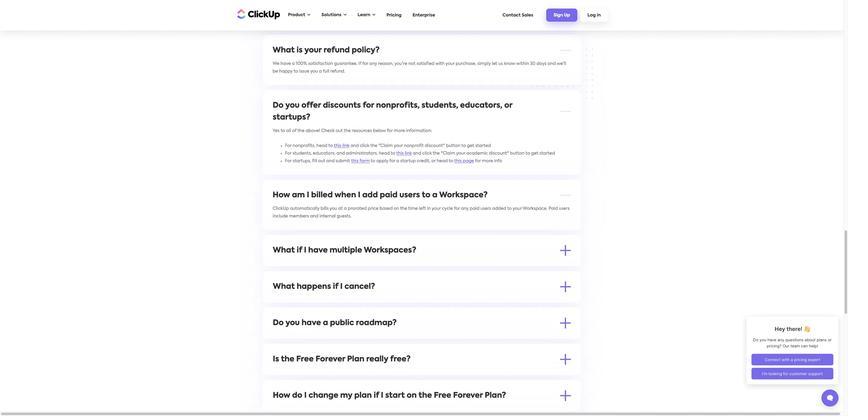 Task type: vqa. For each thing, say whether or not it's contained in the screenshot.
THE SIGN UP
yes



Task type: describe. For each thing, give the bounding box(es) containing it.
log in
[[588, 13, 601, 17]]

for sure! this is so much more than a trial. the free forever plan offers an unmatched level of functionality compared to other "freemium" apps. we do this by making money on our paid plans.
[[273, 371, 561, 383]]

any inside we have a 100% satisfaction guarantee. if for any reason, you're not satisfied with your purchase, simply let us know within 30 days and we'll be happy to issue you a full refund.
[[369, 62, 377, 66]]

the inside clickup automatically bills you at a prorated price based on the time left in your cycle for any paid users added to your workspace. paid users include members and internal guests.
[[400, 207, 407, 211]]

2 horizontal spatial more
[[482, 159, 493, 163]]

for right apply
[[390, 159, 396, 163]]

startups?
[[273, 114, 311, 122]]

compared
[[496, 371, 518, 375]]

1 vertical spatial discount"
[[489, 151, 509, 156]]

plan inside you're free to cancel at anytime! when you do, your current plan will last until the end of your billing cycle, unless you choose to downgrade immediately.
[[399, 298, 408, 303]]

of inside you're free to cancel at anytime! when you do, your current plan will last until the end of your billing cycle, unless you choose to downgrade immediately.
[[453, 298, 457, 303]]

do!
[[300, 335, 307, 339]]

2 horizontal spatial users
[[559, 207, 570, 211]]

fill
[[312, 159, 317, 163]]

than
[[335, 371, 345, 375]]

members
[[289, 214, 309, 219]]

last
[[417, 298, 425, 303]]

1 horizontal spatial users
[[481, 207, 491, 211]]

a left 100%
[[292, 62, 295, 66]]

1 vertical spatial "claim
[[441, 151, 455, 156]]

i up when
[[340, 283, 343, 291]]

is for per
[[293, 262, 296, 266]]

you inside clickup automatically bills you at a prorated price based on the time left in your cycle for any paid users added to your workspace. paid users include members and internal guests.
[[330, 207, 337, 211]]

100%
[[296, 62, 307, 66]]

credit
[[316, 14, 329, 18]]

for inside we have a 100% satisfaction guarantee. if for any reason, you're not satisfied with your purchase, simply let us know within 30 days and we'll be happy to issue you a full refund.
[[362, 62, 368, 66]]

details.
[[488, 408, 503, 412]]

satisfaction
[[308, 62, 333, 66]]

yes to all of the above! check out the resources below for more information:
[[273, 129, 432, 133]]

plan,
[[433, 408, 444, 412]]

for for students,
[[285, 151, 292, 156]]

log
[[588, 13, 596, 17]]

sign
[[554, 13, 563, 17]]

billing inside you're free to cancel at anytime! when you do, your current plan will last until the end of your billing cycle, unless you choose to downgrade immediately.
[[468, 298, 481, 303]]

handy
[[357, 408, 370, 412]]

1 horizontal spatial in
[[597, 13, 601, 17]]

to inside for sure! this is so much more than a trial. the free forever plan offers an unmatched level of functionality compared to other "freemium" apps. we do this by making money on our paid plans.
[[519, 371, 524, 375]]

administrators,
[[346, 151, 378, 156]]

academic
[[467, 151, 488, 156]]

a up clickup automatically bills you at a prorated price based on the time left in your cycle for any paid users added to your workspace. paid users include members and internal guests.
[[432, 192, 438, 199]]

1 vertical spatial do
[[292, 393, 302, 400]]

i right the am
[[307, 192, 309, 199]]

any inside clickup automatically bills you at a prorated price based on the time left in your cycle for any paid users added to your workspace. paid users include members and internal guests.
[[461, 207, 469, 211]]

plans.
[[372, 379, 384, 383]]

unmatched
[[426, 371, 451, 375]]

info
[[494, 159, 502, 163]]

based
[[380, 207, 393, 211]]

0 horizontal spatial plan
[[347, 356, 364, 364]]

you're
[[395, 62, 408, 66]]

0 horizontal spatial button
[[446, 144, 461, 148]]

.
[[349, 335, 350, 339]]

1 vertical spatial click
[[422, 151, 432, 156]]

apps.
[[273, 379, 284, 383]]

a up can
[[323, 320, 328, 328]]

our
[[353, 379, 360, 383]]

unless
[[495, 298, 508, 303]]

2 horizontal spatial head
[[437, 159, 448, 163]]

product button
[[285, 9, 314, 21]]

with
[[436, 62, 445, 66]]

a right meeting
[[408, 14, 410, 18]]

and up administrators,
[[351, 144, 359, 148]]

0 vertical spatial if
[[297, 247, 302, 255]]

for inside do you offer discounts for nonprofits, students, educators, or startups?
[[363, 102, 374, 110]]

0 horizontal spatial plan
[[354, 393, 372, 400]]

do you have a public roadmap?
[[273, 320, 397, 328]]

and inside clickup automatically bills you at a prorated price based on the time left in your cycle for any paid users added to your workspace. paid users include members and internal guests.
[[310, 214, 319, 219]]

1 vertical spatial get
[[531, 151, 539, 156]]

this left page
[[454, 159, 462, 163]]

1 vertical spatial started
[[540, 151, 555, 156]]

individual
[[411, 262, 432, 266]]

do,
[[365, 298, 371, 303]]

public
[[330, 320, 354, 328]]

yes
[[273, 129, 280, 133]]

and down nonprofit
[[413, 151, 421, 156]]

for startups, fill out and submit this form to apply for a startup credit, or head to this page for more info
[[285, 159, 502, 163]]

can
[[317, 335, 325, 339]]

you've
[[285, 408, 299, 412]]

0 horizontal spatial users
[[400, 192, 420, 199]]

start
[[385, 393, 405, 400]]

0 horizontal spatial out
[[318, 159, 325, 163]]

startup
[[400, 159, 416, 163]]

so
[[305, 371, 309, 375]]

we for we certainly do! you can find it here .
[[273, 335, 280, 339]]

on for start
[[407, 393, 417, 400]]

0 vertical spatial an
[[405, 262, 410, 266]]

of inside for sure! this is so much more than a trial. the free forever plan offers an unmatched level of functionality compared to other "freemium" apps. we do this by making money on our paid plans.
[[463, 371, 467, 375]]

above!
[[306, 129, 320, 133]]

learn button
[[355, 9, 379, 21]]

much
[[310, 371, 322, 375]]

cancel
[[302, 298, 316, 303]]

left
[[419, 207, 426, 211]]

at for billed
[[338, 207, 343, 211]]

all for accept
[[297, 14, 302, 18]]

cancel?
[[345, 283, 375, 291]]

what is your refund policy?
[[273, 47, 380, 54]]

i left 'add'
[[358, 192, 361, 199]]

this form link
[[351, 159, 370, 163]]

0 vertical spatial forever
[[316, 356, 345, 364]]

you up certainly
[[285, 320, 300, 328]]

end
[[444, 298, 452, 303]]

free for plan
[[434, 393, 451, 400]]

this up the for startups, fill out and submit this form to apply for a startup credit, or head to this page for more info
[[397, 151, 404, 156]]

1 vertical spatial or
[[432, 159, 436, 163]]

more inside for sure! this is so much more than a trial. the free forever plan offers an unmatched level of functionality compared to other "freemium" apps. we do this by making money on our paid plans.
[[323, 371, 334, 375]]

time
[[408, 207, 418, 211]]

change
[[309, 393, 338, 400]]

0 horizontal spatial we
[[335, 408, 341, 412]]

learn
[[358, 13, 371, 17]]

0 vertical spatial discount"
[[425, 144, 445, 148]]

i up workspace,
[[304, 247, 306, 255]]

automatically
[[290, 207, 320, 211]]

functionality
[[468, 371, 495, 375]]

for down academic
[[475, 159, 481, 163]]

0 vertical spatial started
[[476, 144, 491, 148]]

on inside for sure! this is so much more than a trial. the free forever plan offers an unmatched level of functionality compared to other "freemium" apps. we do this by making money on our paid plans.
[[347, 379, 352, 383]]

1 horizontal spatial button
[[510, 151, 525, 156]]

contact sales
[[503, 13, 533, 17]]

free for much
[[369, 371, 378, 375]]

this inside for sure! this is so much more than a trial. the free forever plan offers an unmatched level of functionality compared to other "freemium" apps. we do this by making money on our paid plans.
[[300, 379, 307, 383]]

2 vertical spatial if
[[374, 393, 379, 400]]

0 horizontal spatial "claim
[[379, 144, 393, 148]]

am
[[292, 192, 305, 199]]

workspace,
[[305, 262, 330, 266]]

do you offer discounts for nonprofits, students, educators, or startups?
[[273, 102, 513, 122]]

0 horizontal spatial students,
[[293, 151, 312, 156]]

how am i billed when i add paid users to a workspace?
[[273, 192, 488, 199]]

contact
[[503, 13, 521, 17]]

by
[[308, 379, 313, 383]]

do for do you offer discounts for nonprofits, students, educators, or startups?
[[273, 102, 284, 110]]

0 horizontal spatial click
[[360, 144, 370, 148]]

a left team,
[[318, 408, 321, 412]]

bank
[[465, 14, 476, 18]]

certainly
[[281, 335, 299, 339]]

the
[[361, 371, 368, 375]]

1 vertical spatial head
[[379, 151, 390, 156]]

team,
[[322, 408, 334, 412]]

money
[[331, 379, 346, 383]]

solutions
[[322, 13, 342, 17]]

0 horizontal spatial head
[[317, 144, 328, 148]]

built
[[342, 408, 352, 412]]

1 vertical spatial nonprofits,
[[293, 144, 316, 148]]

when
[[335, 192, 356, 199]]

here
[[339, 335, 349, 339]]

the inside you're free to cancel at anytime! when you do, your current plan will last until the end of your billing cycle, unless you choose to downgrade immediately.
[[436, 298, 443, 303]]

1 vertical spatial cycle,
[[445, 408, 457, 412]]

you right unless
[[509, 298, 516, 303]]

a left full
[[319, 69, 322, 74]]

credit,
[[417, 159, 431, 163]]

to inside we have a 100% satisfaction guarantee. if for any reason, you're not satisfied with your purchase, simply let us know within 30 days and we'll be happy to issue you a full refund.
[[294, 69, 298, 74]]

find
[[326, 335, 334, 339]]

simply
[[478, 62, 491, 66]]

1 horizontal spatial if
[[333, 283, 338, 291]]

i up "created"
[[304, 393, 307, 400]]

paid
[[549, 207, 558, 211]]

a right built
[[353, 408, 356, 412]]

for for startups,
[[285, 159, 292, 163]]

cycle, inside you're free to cancel at anytime! when you do, your current plan will last until the end of your billing cycle, unless you choose to downgrade immediately.
[[482, 298, 494, 303]]

1 horizontal spatial out
[[336, 129, 343, 133]]

a inside clickup automatically bills you at a prorated price based on the time left in your cycle for any paid users added to your workspace. paid users include members and internal guests.
[[344, 207, 347, 211]]

area
[[385, 408, 394, 412]]

0 horizontal spatial link
[[343, 144, 350, 148]]

it
[[335, 335, 338, 339]]

2 vertical spatial have
[[302, 320, 321, 328]]

we inside for sure! this is so much more than a trial. the free forever plan offers an unmatched level of functionality compared to other "freemium" apps. we do this by making money on our paid plans.
[[285, 379, 292, 383]]

educators, inside do you offer discounts for nonprofits, students, educators, or startups?
[[460, 102, 503, 110]]

roadmap?
[[356, 320, 397, 328]]

is the free forever plan really free?
[[273, 356, 411, 364]]



Task type: locate. For each thing, give the bounding box(es) containing it.
link up startup
[[405, 151, 412, 156]]

free up plans.
[[369, 371, 378, 375]]

do
[[273, 102, 284, 110], [273, 320, 284, 328]]

0 vertical spatial "claim
[[379, 144, 393, 148]]

1 horizontal spatial on
[[394, 207, 399, 211]]

until
[[426, 298, 435, 303]]

free up plan,
[[434, 393, 451, 400]]

cycle, right plan,
[[445, 408, 457, 412]]

for up resources
[[363, 102, 374, 110]]

you left the 'do,'
[[356, 298, 363, 303]]

workspace.
[[523, 207, 548, 211]]

you right bills
[[330, 207, 337, 211]]

1 horizontal spatial click
[[422, 151, 432, 156]]

for right 'below'
[[387, 129, 393, 133]]

is for your
[[297, 47, 303, 54]]

cards!
[[330, 14, 343, 18]]

0 vertical spatial in
[[597, 13, 601, 17]]

2 how from the top
[[273, 393, 290, 400]]

transfers.
[[477, 14, 497, 18]]

2 horizontal spatial if
[[374, 393, 379, 400]]

and inside we have a 100% satisfaction guarantee. if for any reason, you're not satisfied with your purchase, simply let us know within 30 days and we'll be happy to issue you a full refund.
[[548, 62, 556, 66]]

head right credit,
[[437, 159, 448, 163]]

do inside do you offer discounts for nonprofits, students, educators, or startups?
[[273, 102, 284, 110]]

2 vertical spatial free
[[434, 393, 451, 400]]

at inside clickup automatically bills you at a prorated price based on the time left in your cycle for any paid users added to your workspace. paid users include members and internal guests.
[[338, 207, 343, 211]]

forever up payment
[[453, 393, 483, 400]]

for right cycle
[[454, 207, 460, 211]]

cycle, left unless
[[482, 298, 494, 303]]

and down automatically
[[310, 214, 319, 219]]

we left the also
[[432, 14, 438, 18]]

0 vertical spatial nonprofits,
[[376, 102, 420, 110]]

1 vertical spatial students,
[[293, 151, 312, 156]]

accept
[[281, 14, 296, 18], [449, 14, 464, 18]]

days
[[537, 62, 547, 66]]

minimum
[[411, 14, 431, 18]]

1 horizontal spatial nonprofits,
[[376, 102, 420, 110]]

paid up based
[[380, 192, 398, 199]]

2 what from the top
[[273, 247, 295, 255]]

you inside we have a 100% satisfaction guarantee. if for any reason, you're not satisfied with your purchase, simply let us know within 30 days and we'll be happy to issue you a full refund.
[[310, 69, 318, 74]]

this link link up startup
[[397, 151, 412, 156]]

of right end
[[453, 298, 457, 303]]

1 vertical spatial at
[[317, 298, 322, 303]]

on right based
[[394, 207, 399, 211]]

0 vertical spatial do
[[273, 102, 284, 110]]

more left 'info'
[[482, 159, 493, 163]]

"freemium"
[[537, 371, 561, 375]]

plan up trial.
[[347, 356, 364, 364]]

is left so
[[300, 371, 303, 375]]

a inside for sure! this is so much more than a trial. the free forever plan offers an unmatched level of functionality compared to other "freemium" apps. we do this by making money on our paid plans.
[[346, 371, 349, 375]]

to
[[294, 69, 298, 74], [281, 129, 285, 133], [329, 144, 333, 148], [462, 144, 466, 148], [391, 151, 396, 156], [526, 151, 530, 156], [371, 159, 375, 163], [449, 159, 453, 163], [422, 192, 431, 199], [507, 207, 512, 211], [296, 298, 301, 303], [534, 298, 538, 303], [519, 371, 524, 375], [395, 408, 400, 412]]

discount" up for students, educators, and administrators, head to this link and click the "claim your academic discount" button to get started
[[425, 144, 445, 148]]

you up startups?
[[285, 102, 300, 110]]

1 horizontal spatial billing
[[468, 298, 481, 303]]

for inside for sure! this is so much more than a trial. the free forever plan offers an unmatched level of functionality compared to other "freemium" apps. we do this by making money on our paid plans.
[[273, 371, 279, 375]]

at inside you're free to cancel at anytime! when you do, your current plan will last until the end of your billing cycle, unless you choose to downgrade immediately.
[[317, 298, 322, 303]]

my
[[340, 393, 352, 400]]

is left the per
[[293, 262, 296, 266]]

this left the form
[[351, 159, 359, 163]]

2 accept from the left
[[449, 14, 464, 18]]

2 vertical spatial all
[[427, 408, 432, 412]]

be
[[273, 69, 278, 74]]

is up 100%
[[297, 47, 303, 54]]

check
[[321, 129, 335, 133]]

0 horizontal spatial get
[[467, 144, 474, 148]]

1 vertical spatial is
[[293, 262, 296, 266]]

refund.
[[330, 69, 345, 74]]

this link link for for nonprofits, head to
[[334, 144, 350, 148]]

if
[[359, 62, 361, 66]]

i left start at bottom left
[[381, 393, 383, 400]]

click up administrators,
[[360, 144, 370, 148]]

1 how from the top
[[273, 192, 290, 199]]

for nonprofits, head to this link and click the "claim your nonprofit discount" button to get started
[[285, 144, 491, 148]]

1 vertical spatial have
[[308, 247, 328, 255]]

of right care
[[422, 408, 426, 412]]

we left certainly
[[273, 335, 280, 339]]

0 vertical spatial all
[[297, 14, 302, 18]]

0 horizontal spatial in
[[427, 207, 431, 211]]

on inside clickup automatically bills you at a prorated price based on the time left in your cycle for any paid users added to your workspace. paid users include members and internal guests.
[[394, 207, 399, 211]]

1 horizontal spatial accept
[[449, 14, 464, 18]]

on
[[394, 207, 399, 211], [347, 379, 352, 383], [407, 393, 417, 400]]

button
[[446, 144, 461, 148], [510, 151, 525, 156]]

link up submit
[[343, 144, 350, 148]]

1 vertical spatial what
[[273, 247, 295, 255]]

or inside do you offer discounts for nonprofits, students, educators, or startups?
[[505, 102, 513, 110]]

more
[[394, 129, 405, 133], [482, 159, 493, 163], [323, 371, 334, 375]]

0 horizontal spatial enterprise
[[352, 14, 373, 18]]

we for we accept all major credit cards! for enterprise orders meeting a minimum we also accept bank transfers.
[[273, 14, 280, 18]]

refund
[[324, 47, 350, 54]]

2 horizontal spatial free
[[434, 393, 451, 400]]

and up submit
[[337, 151, 345, 156]]

out right check at the left top of page
[[336, 129, 343, 133]]

pricing
[[387, 13, 402, 17]]

1 vertical spatial more
[[482, 159, 493, 163]]

0 vertical spatial educators,
[[460, 102, 503, 110]]

happens
[[297, 283, 331, 291]]

up
[[564, 13, 570, 17]]

this up submit
[[334, 144, 342, 148]]

paid down the the
[[361, 379, 371, 383]]

0 vertical spatial what
[[273, 47, 295, 54]]

30
[[530, 62, 536, 66]]

how for how am i billed when i add paid users to a workspace?
[[273, 192, 290, 199]]

1 horizontal spatial "claim
[[441, 151, 455, 156]]

discount"
[[425, 144, 445, 148], [489, 151, 509, 156]]

0 vertical spatial free
[[296, 356, 314, 364]]

2 horizontal spatial on
[[407, 393, 417, 400]]

you right issue
[[310, 69, 318, 74]]

will
[[409, 298, 416, 303]]

apply
[[377, 159, 389, 163]]

if up anytime!
[[333, 283, 338, 291]]

submit
[[336, 159, 350, 163]]

forever for i
[[453, 393, 483, 400]]

out
[[336, 129, 343, 133], [318, 159, 325, 163]]

1 horizontal spatial students,
[[422, 102, 458, 110]]

0 vertical spatial how
[[273, 192, 290, 199]]

on for based
[[394, 207, 399, 211]]

forever inside for sure! this is so much more than a trial. the free forever plan offers an unmatched level of functionality compared to other "freemium" apps. we do this by making money on our paid plans.
[[379, 371, 395, 375]]

to inside clickup automatically bills you at a prorated price based on the time left in your cycle for any paid users added to your workspace. paid users include members and internal guests.
[[507, 207, 512, 211]]

how for how do i change my plan if i start on the free forever plan?
[[273, 393, 290, 400]]

offer
[[302, 102, 321, 110]]

1 horizontal spatial cycle,
[[482, 298, 494, 303]]

of down startups?
[[292, 129, 297, 133]]

do down immediately.
[[273, 320, 284, 328]]

what happens if i cancel?
[[273, 283, 375, 291]]

1 accept from the left
[[281, 14, 296, 18]]

2 vertical spatial forever
[[453, 393, 483, 400]]

0 horizontal spatial billing
[[371, 408, 384, 412]]

out right fill
[[318, 159, 325, 163]]

1 horizontal spatial started
[[540, 151, 555, 156]]

your right with
[[446, 62, 455, 66]]

in inside clickup automatically bills you at a prorated price based on the time left in your cycle for any paid users added to your workspace. paid users include members and internal guests.
[[427, 207, 431, 211]]

1 vertical spatial link
[[405, 151, 412, 156]]

clickup image
[[235, 8, 280, 20]]

click up credit,
[[422, 151, 432, 156]]

you inside do you offer discounts for nonprofits, students, educators, or startups?
[[285, 102, 300, 110]]

1 vertical spatial in
[[427, 207, 431, 211]]

an right "offers"
[[420, 371, 425, 375]]

paid inside clickup automatically bills you at a prorated price based on the time left in your cycle for any paid users added to your workspace. paid users include members and internal guests.
[[470, 207, 480, 211]]

you're free to cancel at anytime! when you do, your current plan will last until the end of your billing cycle, unless you choose to downgrade immediately.
[[273, 298, 564, 310]]

sure!
[[281, 371, 290, 375]]

1 vertical spatial educators,
[[313, 151, 336, 156]]

a left trial.
[[346, 371, 349, 375]]

and left payment
[[458, 408, 466, 412]]

is inside for sure! this is so much more than a trial. the free forever plan offers an unmatched level of functionality compared to other "freemium" apps. we do this by making money on our paid plans.
[[300, 371, 303, 375]]

and left submit
[[326, 159, 335, 163]]

1 horizontal spatial enterprise
[[413, 13, 435, 17]]

how up once
[[273, 393, 290, 400]]

1 horizontal spatial more
[[394, 129, 405, 133]]

1 horizontal spatial an
[[420, 371, 425, 375]]

your left cycle
[[432, 207, 441, 211]]

discount" up 'info'
[[489, 151, 509, 156]]

your up this page link at the top of page
[[456, 151, 466, 156]]

0 vertical spatial plan
[[399, 298, 408, 303]]

created
[[300, 408, 317, 412]]

for for sure!
[[273, 371, 279, 375]]

1 horizontal spatial head
[[379, 151, 390, 156]]

1 vertical spatial how
[[273, 393, 290, 400]]

forever up plans.
[[379, 371, 395, 375]]

paid inside for sure! this is so much more than a trial. the free forever plan offers an unmatched level of functionality compared to other "freemium" apps. we do this by making money on our paid plans.
[[361, 379, 371, 383]]

of
[[292, 129, 297, 133], [453, 298, 457, 303], [463, 371, 467, 375], [422, 408, 426, 412]]

resources
[[352, 129, 372, 133]]

we left built
[[335, 408, 341, 412]]

"claim
[[379, 144, 393, 148], [441, 151, 455, 156]]

this page link
[[454, 159, 474, 163]]

any down workspace?
[[461, 207, 469, 211]]

users right paid in the right of the page
[[559, 207, 570, 211]]

how do i change my plan if i start on the free forever plan?
[[273, 393, 506, 400]]

1 vertical spatial out
[[318, 159, 325, 163]]

students, inside do you offer discounts for nonprofits, students, educators, or startups?
[[422, 102, 458, 110]]

let
[[492, 62, 498, 66]]

we down sure!
[[285, 379, 292, 383]]

for
[[344, 14, 351, 18], [285, 144, 292, 148], [285, 151, 292, 156], [285, 159, 292, 163], [273, 371, 279, 375]]

how up clickup
[[273, 192, 290, 199]]

what
[[273, 47, 295, 54], [273, 247, 295, 255], [273, 283, 295, 291]]

sign up
[[554, 13, 570, 17]]

0 horizontal spatial free
[[296, 356, 314, 364]]

this left by
[[300, 379, 307, 383]]

we for we have a 100% satisfaction guarantee. if for any reason, you're not satisfied with your purchase, simply let us know within 30 days and we'll be happy to issue you a full refund.
[[273, 62, 280, 66]]

0 horizontal spatial this link link
[[334, 144, 350, 148]]

started
[[476, 144, 491, 148], [540, 151, 555, 156]]

2 horizontal spatial paid
[[470, 207, 480, 211]]

1 vertical spatial forever
[[379, 371, 395, 375]]

in right left
[[427, 207, 431, 211]]

prorated
[[348, 207, 367, 211]]

at for i
[[317, 298, 322, 303]]

enterprise
[[413, 13, 435, 17], [352, 14, 373, 18]]

information:
[[406, 129, 432, 133]]

meeting
[[389, 14, 406, 18]]

orders
[[374, 14, 388, 18]]

1 horizontal spatial at
[[338, 207, 343, 211]]

for for nonprofits,
[[285, 144, 292, 148]]

major
[[303, 14, 315, 18]]

users left added
[[481, 207, 491, 211]]

0 horizontal spatial educators,
[[313, 151, 336, 156]]

1 horizontal spatial plan
[[396, 371, 405, 375]]

plan left will
[[399, 298, 408, 303]]

head down check at the left top of page
[[317, 144, 328, 148]]

a up the guests. on the bottom of the page
[[344, 207, 347, 211]]

0 horizontal spatial if
[[297, 247, 302, 255]]

1 vertical spatial free
[[369, 371, 378, 375]]

we inside we have a 100% satisfaction guarantee. if for any reason, you're not satisfied with your purchase, simply let us know within 30 days and we'll be happy to issue you a full refund.
[[273, 62, 280, 66]]

your up satisfaction
[[304, 47, 322, 54]]

us
[[499, 62, 503, 66]]

all for to
[[286, 129, 291, 133]]

a
[[408, 14, 410, 18], [292, 62, 295, 66], [319, 69, 322, 74], [397, 159, 399, 163], [432, 192, 438, 199], [344, 207, 347, 211], [323, 320, 328, 328], [346, 371, 349, 375], [318, 408, 321, 412], [353, 408, 356, 412]]

your left nonprofit
[[394, 144, 403, 148]]

1 vertical spatial any
[[461, 207, 469, 211]]

a left startup
[[397, 159, 399, 163]]

sales
[[522, 13, 533, 17]]

0 horizontal spatial any
[[369, 62, 377, 66]]

0 vertical spatial have
[[281, 62, 291, 66]]

clickup automatically bills you at a prorated price based on the time left in your cycle for any paid users added to your workspace. paid users include members and internal guests.
[[273, 207, 570, 219]]

issue
[[299, 69, 309, 74]]

head up apply
[[379, 151, 390, 156]]

for inside clickup automatically bills you at a prorated price based on the time left in your cycle for any paid users added to your workspace. paid users include members and internal guests.
[[454, 207, 460, 211]]

2 horizontal spatial forever
[[453, 393, 483, 400]]

pricing link
[[384, 10, 405, 20]]

more up making
[[323, 371, 334, 375]]

nonprofit
[[404, 144, 424, 148]]

upgrade.
[[433, 262, 452, 266]]

0 horizontal spatial all
[[286, 129, 291, 133]]

take
[[401, 408, 410, 412]]

1 horizontal spatial link
[[405, 151, 412, 156]]

this link link for for students, educators, and administrators, head to
[[397, 151, 412, 156]]

2 horizontal spatial all
[[427, 408, 432, 412]]

"claim up this page link at the top of page
[[441, 151, 455, 156]]

have up happy
[[281, 62, 291, 66]]

policy?
[[352, 47, 380, 54]]

plan
[[399, 298, 408, 303], [354, 393, 372, 400]]

0 horizontal spatial discount"
[[425, 144, 445, 148]]

cycle
[[442, 207, 453, 211]]

plan left "offers"
[[396, 371, 405, 375]]

how
[[273, 192, 290, 199], [273, 393, 290, 400]]

what up you're at the bottom
[[273, 283, 295, 291]]

level
[[452, 371, 461, 375]]

1 horizontal spatial we
[[432, 14, 438, 18]]

do for do you have a public roadmap?
[[273, 320, 284, 328]]

1 horizontal spatial paid
[[380, 192, 398, 199]]

0 vertical spatial this link link
[[334, 144, 350, 148]]

nonprofits, inside do you offer discounts for nonprofits, students, educators, or startups?
[[376, 102, 420, 110]]

0 vertical spatial click
[[360, 144, 370, 148]]

guarantee.
[[334, 62, 358, 66]]

once you've created a team, we built a handy billing area to take care of all plan, cycle, and payment details.
[[273, 408, 503, 412]]

other
[[525, 371, 536, 375]]

what up happy
[[273, 47, 295, 54]]

plan?
[[485, 393, 506, 400]]

at up the guests. on the bottom of the page
[[338, 207, 343, 211]]

0 horizontal spatial more
[[323, 371, 334, 375]]

2 vertical spatial head
[[437, 159, 448, 163]]

0 vertical spatial get
[[467, 144, 474, 148]]

your inside we have a 100% satisfaction guarantee. if for any reason, you're not satisfied with your purchase, simply let us know within 30 days and we'll be happy to issue you a full refund.
[[446, 62, 455, 66]]

your left workspace.
[[513, 207, 522, 211]]

1 horizontal spatial any
[[461, 207, 469, 211]]

1 horizontal spatial plan
[[399, 298, 408, 303]]

care
[[411, 408, 421, 412]]

have inside we have a 100% satisfaction guarantee. if for any reason, you're not satisfied with your purchase, simply let us know within 30 days and we'll be happy to issue you a full refund.
[[281, 62, 291, 66]]

2 do from the top
[[273, 320, 284, 328]]

0 horizontal spatial or
[[432, 159, 436, 163]]

do inside for sure! this is so much more than a trial. the free forever plan offers an unmatched level of functionality compared to other "freemium" apps. we do this by making money on our paid plans.
[[293, 379, 299, 383]]

at right cancel
[[317, 298, 322, 303]]

your right the 'do,'
[[372, 298, 381, 303]]

this
[[291, 371, 299, 375]]

an inside for sure! this is so much more than a trial. the free forever plan offers an unmatched level of functionality compared to other "freemium" apps. we do this by making money on our paid plans.
[[420, 371, 425, 375]]

what for what if i have multiple workspaces?
[[273, 247, 295, 255]]

0 vertical spatial head
[[317, 144, 328, 148]]

if
[[297, 247, 302, 255], [333, 283, 338, 291], [374, 393, 379, 400]]

an right requires
[[405, 262, 410, 266]]

clickup
[[273, 207, 289, 211]]

we left "product"
[[273, 14, 280, 18]]

log in link
[[580, 9, 608, 22]]

3 what from the top
[[273, 283, 295, 291]]

your right end
[[458, 298, 467, 303]]

1 do from the top
[[273, 102, 284, 110]]

1 vertical spatial billing
[[371, 408, 384, 412]]

0 vertical spatial button
[[446, 144, 461, 148]]

this link link up submit
[[334, 144, 350, 148]]

add
[[363, 192, 378, 199]]

1 vertical spatial plan
[[354, 393, 372, 400]]

here link
[[339, 335, 349, 339]]

know
[[504, 62, 515, 66]]

1 vertical spatial paid
[[470, 207, 480, 211]]

billing
[[468, 298, 481, 303], [371, 408, 384, 412]]

what for what is your refund policy?
[[273, 47, 295, 54]]

in
[[597, 13, 601, 17], [427, 207, 431, 211]]

plan inside for sure! this is so much more than a trial. the free forever plan offers an unmatched level of functionality compared to other "freemium" apps. we do this by making money on our paid plans.
[[396, 371, 405, 375]]

0 vertical spatial cycle,
[[482, 298, 494, 303]]

all left major
[[297, 14, 302, 18]]

0 horizontal spatial paid
[[361, 379, 371, 383]]

0 vertical spatial more
[[394, 129, 405, 133]]

you're
[[273, 298, 286, 303]]

do down 'this'
[[293, 379, 299, 383]]

what up payment
[[273, 247, 295, 255]]

do
[[293, 379, 299, 383], [292, 393, 302, 400]]

payment is per workspace, meaning each workspace requires an individual upgrade.
[[273, 262, 452, 266]]

what for what happens if i cancel?
[[273, 283, 295, 291]]

have up workspace,
[[308, 247, 328, 255]]

0 vertical spatial any
[[369, 62, 377, 66]]

1 what from the top
[[273, 47, 295, 54]]

and left we'll
[[548, 62, 556, 66]]

1 horizontal spatial free
[[369, 371, 378, 375]]

really
[[366, 356, 388, 364]]

forever for than
[[379, 371, 395, 375]]

0 horizontal spatial forever
[[316, 356, 345, 364]]

0 horizontal spatial an
[[405, 262, 410, 266]]

we up the be
[[273, 62, 280, 66]]

0 horizontal spatial nonprofits,
[[293, 144, 316, 148]]

making
[[314, 379, 330, 383]]

1 vertical spatial all
[[286, 129, 291, 133]]

free up so
[[296, 356, 314, 364]]

we
[[273, 14, 280, 18], [273, 62, 280, 66], [273, 335, 280, 339], [285, 379, 292, 383]]

free inside for sure! this is so much more than a trial. the free forever plan offers an unmatched level of functionality compared to other "freemium" apps. we do this by making money on our paid plans.
[[369, 371, 378, 375]]



